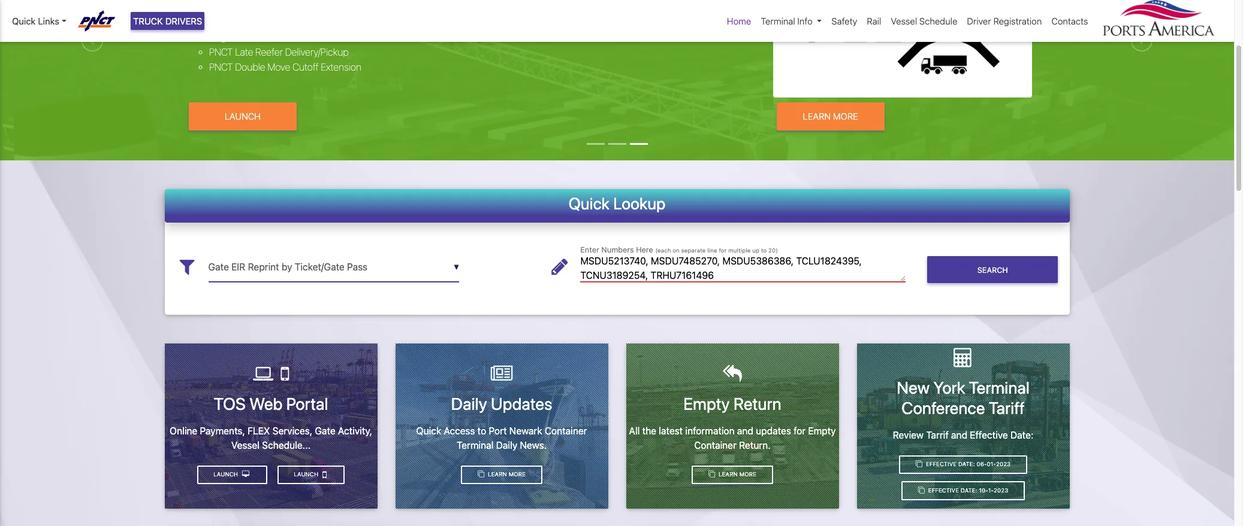 Task type: vqa. For each thing, say whether or not it's contained in the screenshot.
for
yes



Task type: describe. For each thing, give the bounding box(es) containing it.
truck drivers link
[[131, 12, 205, 30]]

access
[[444, 426, 475, 437]]

newark
[[509, 426, 542, 437]]

clone image for daily updates
[[478, 472, 484, 479]]

launch button
[[189, 103, 297, 130]]

tos
[[214, 394, 246, 414]]

angle right image
[[185, 32, 189, 42]]

york
[[934, 378, 965, 398]]

late
[[235, 47, 253, 58]]

vessel schedule
[[891, 16, 958, 26]]

day)
[[327, 17, 346, 28]]

drivers
[[165, 16, 202, 26]]

effective for effective date: 10-1-2023
[[928, 488, 959, 495]]

vessel inside 'online payments, flex services, gate activity, vessel schedule...'
[[231, 440, 260, 451]]

multiple
[[729, 248, 751, 254]]

coming
[[193, 32, 226, 43]]

1 pnct from the top
[[209, 47, 233, 58]]

slots
[[245, 17, 264, 28]]

empty return
[[684, 394, 782, 414]]

20)
[[769, 248, 778, 254]]

move
[[268, 62, 290, 73]]

tariff
[[989, 399, 1025, 418]]

learn for daily updates
[[488, 472, 507, 479]]

numbers
[[601, 246, 634, 255]]

10-
[[979, 488, 988, 495]]

payments,
[[200, 426, 245, 437]]

rail
[[867, 16, 881, 26]]

terminal info link
[[756, 10, 827, 33]]

return.
[[739, 440, 771, 451]]

activity,
[[338, 426, 372, 437]]

(only 50 slots available each day)
[[209, 17, 346, 28]]

home link
[[722, 10, 756, 33]]

for inside all the latest information and updates for empty container return.
[[794, 426, 806, 437]]

(only
[[209, 17, 229, 28]]

quick lookup
[[569, 194, 666, 213]]

terminal info
[[761, 16, 813, 26]]

clone image inside effective date: 10-1-2023 link
[[918, 488, 925, 495]]

01-
[[987, 462, 996, 468]]

cutoff
[[293, 62, 319, 73]]

terminal inside new york terminal conference tariff
[[969, 378, 1030, 398]]

learn more for daily updates
[[486, 472, 526, 479]]

0 vertical spatial date:
[[1011, 430, 1034, 441]]

home
[[727, 16, 751, 26]]

container inside the quick access to port newark container terminal daily news.
[[545, 426, 587, 437]]

launch for desktop image
[[214, 472, 240, 479]]

enter
[[580, 246, 599, 255]]

latest
[[659, 426, 683, 437]]

rail link
[[862, 10, 886, 33]]

launch inside launch 'button'
[[225, 111, 261, 122]]

safety
[[832, 16, 857, 26]]

here
[[636, 246, 653, 255]]

0 horizontal spatial daily
[[451, 394, 487, 414]]

conference
[[902, 399, 985, 418]]

date: for 01-
[[958, 462, 975, 468]]

online
[[170, 426, 197, 437]]

learn more link for empty return
[[692, 466, 773, 485]]

terminal inside the quick access to port newark container terminal daily news.
[[457, 440, 494, 451]]

all the latest information and updates for empty container return.
[[629, 426, 836, 451]]

clone image for new york terminal conference tariff
[[916, 462, 923, 468]]

links
[[38, 16, 59, 26]]

2023 for 01-
[[996, 462, 1011, 468]]

all
[[629, 426, 640, 437]]

(each
[[655, 248, 671, 254]]

new
[[897, 378, 930, 398]]

desktop image
[[242, 472, 249, 479]]

available
[[266, 17, 302, 28]]

soon:
[[228, 32, 253, 43]]

safety link
[[827, 10, 862, 33]]

on
[[673, 248, 680, 254]]

and inside all the latest information and updates for empty container return.
[[737, 426, 753, 437]]

delivery/pickup
[[285, 47, 349, 58]]

extension
[[321, 62, 361, 73]]

06-
[[977, 462, 987, 468]]

learn more link for daily updates
[[461, 466, 542, 485]]

each
[[304, 17, 325, 28]]

2 horizontal spatial learn more link
[[777, 103, 885, 130]]

vessel schedule link
[[886, 10, 962, 33]]

effective date: 10-1-2023
[[927, 488, 1008, 495]]

contacts link
[[1047, 10, 1093, 33]]

info
[[798, 16, 813, 26]]

1-
[[988, 488, 994, 495]]

to inside enter numbers here (each on separate line for multiple up to 20)
[[761, 248, 767, 254]]

quick links
[[12, 16, 59, 26]]

line
[[707, 248, 717, 254]]

2023 for 1-
[[994, 488, 1008, 495]]

contacts
[[1052, 16, 1088, 26]]

0 vertical spatial effective
[[970, 430, 1008, 441]]

1 horizontal spatial and
[[951, 430, 968, 441]]

search button
[[927, 257, 1058, 284]]

effective date: 10-1-2023 link
[[902, 482, 1025, 501]]

coming soon: pnct late reefer delivery/pickup pnct double move cutoff extension
[[193, 32, 361, 73]]

learn for empty return
[[719, 472, 738, 479]]

schedule...
[[262, 440, 311, 451]]

web
[[249, 394, 283, 414]]

tos web portal
[[214, 394, 328, 414]]

registration
[[994, 16, 1042, 26]]

the
[[642, 426, 656, 437]]

separate
[[681, 248, 706, 254]]

tarrif
[[926, 430, 949, 441]]

effective date: 06-01-2023 link
[[899, 456, 1027, 475]]

learn more for empty return
[[717, 472, 757, 479]]

enter numbers here (each on separate line for multiple up to 20)
[[580, 246, 778, 255]]



Task type: locate. For each thing, give the bounding box(es) containing it.
daily
[[451, 394, 487, 414], [496, 440, 517, 451]]

0 horizontal spatial launch link
[[197, 466, 268, 485]]

0 vertical spatial for
[[719, 248, 727, 254]]

0 horizontal spatial learn
[[488, 472, 507, 479]]

container inside all the latest information and updates for empty container return.
[[694, 440, 737, 451]]

0 vertical spatial pnct
[[209, 47, 233, 58]]

daily down port
[[496, 440, 517, 451]]

0 horizontal spatial vessel
[[231, 440, 260, 451]]

vessel right rail
[[891, 16, 917, 26]]

quick left access
[[416, 426, 441, 437]]

services,
[[273, 426, 312, 437]]

quick left links
[[12, 16, 36, 26]]

new york terminal conference tariff
[[897, 378, 1030, 418]]

review
[[893, 430, 924, 441]]

learn
[[803, 111, 831, 122], [488, 472, 507, 479], [719, 472, 738, 479]]

terminal
[[761, 16, 795, 26], [969, 378, 1030, 398], [457, 440, 494, 451]]

quick inside the quick access to port newark container terminal daily news.
[[416, 426, 441, 437]]

pnct
[[209, 47, 233, 58], [209, 62, 233, 73]]

schedule
[[920, 16, 958, 26]]

learn more
[[803, 111, 858, 122], [486, 472, 526, 479], [717, 472, 757, 479]]

0 horizontal spatial terminal
[[457, 440, 494, 451]]

1 horizontal spatial terminal
[[761, 16, 795, 26]]

1 vertical spatial container
[[694, 440, 737, 451]]

for
[[719, 248, 727, 254], [794, 426, 806, 437]]

quick links link
[[12, 14, 66, 28]]

driver registration link
[[962, 10, 1047, 33]]

2 vertical spatial effective
[[928, 488, 959, 495]]

search
[[978, 266, 1008, 275]]

to right up
[[761, 248, 767, 254]]

lookup
[[613, 194, 666, 213]]

1 horizontal spatial more
[[740, 472, 757, 479]]

0 horizontal spatial to
[[478, 426, 486, 437]]

quick up enter
[[569, 194, 610, 213]]

1 vertical spatial quick
[[569, 194, 610, 213]]

0 vertical spatial terminal
[[761, 16, 795, 26]]

date: left 06-
[[958, 462, 975, 468]]

1 horizontal spatial container
[[694, 440, 737, 451]]

daily updates
[[451, 394, 552, 414]]

driver
[[967, 16, 991, 26]]

2023 right the 10-
[[994, 488, 1008, 495]]

2 horizontal spatial learn more
[[803, 111, 858, 122]]

container down 'information'
[[694, 440, 737, 451]]

0 horizontal spatial more
[[509, 472, 526, 479]]

quick for quick links
[[12, 16, 36, 26]]

clone image down all the latest information and updates for empty container return.
[[709, 472, 715, 479]]

to left port
[[478, 426, 486, 437]]

empty
[[684, 394, 730, 414], [808, 426, 836, 437]]

quick for quick lookup
[[569, 194, 610, 213]]

updates
[[756, 426, 791, 437]]

1 horizontal spatial learn more
[[717, 472, 757, 479]]

container
[[545, 426, 587, 437], [694, 440, 737, 451]]

flex
[[248, 426, 270, 437]]

1 vertical spatial to
[[478, 426, 486, 437]]

0 horizontal spatial container
[[545, 426, 587, 437]]

to inside the quick access to port newark container terminal daily news.
[[478, 426, 486, 437]]

2 vertical spatial quick
[[416, 426, 441, 437]]

for inside enter numbers here (each on separate line for multiple up to 20)
[[719, 248, 727, 254]]

clone image down review
[[916, 462, 923, 468]]

1 vertical spatial effective
[[926, 462, 957, 468]]

clone image inside effective date: 06-01-2023 link
[[916, 462, 923, 468]]

terminal down access
[[457, 440, 494, 451]]

launch
[[225, 111, 261, 122], [294, 472, 320, 479], [214, 472, 240, 479]]

gate
[[315, 426, 336, 437]]

empty inside all the latest information and updates for empty container return.
[[808, 426, 836, 437]]

0 horizontal spatial quick
[[12, 16, 36, 26]]

terminal up tariff
[[969, 378, 1030, 398]]

None text field
[[208, 253, 459, 282]]

1 horizontal spatial learn
[[719, 472, 738, 479]]

clone image
[[916, 462, 923, 468], [478, 472, 484, 479], [709, 472, 715, 479], [918, 488, 925, 495]]

portal
[[286, 394, 328, 414]]

1 vertical spatial date:
[[958, 462, 975, 468]]

quick access to port newark container terminal daily news.
[[416, 426, 587, 451]]

0 horizontal spatial learn more
[[486, 472, 526, 479]]

and right tarrif
[[951, 430, 968, 441]]

1 horizontal spatial empty
[[808, 426, 836, 437]]

more for daily updates
[[509, 472, 526, 479]]

review tarrif and effective date:
[[893, 430, 1034, 441]]

daily up access
[[451, 394, 487, 414]]

terminal left info
[[761, 16, 795, 26]]

news.
[[520, 440, 547, 451]]

0 vertical spatial daily
[[451, 394, 487, 414]]

effective up 01-
[[970, 430, 1008, 441]]

learn more link
[[777, 103, 885, 130], [461, 466, 542, 485], [692, 466, 773, 485]]

empty right updates
[[808, 426, 836, 437]]

clone image for empty return
[[709, 472, 715, 479]]

truck
[[133, 16, 163, 26]]

pnct down coming
[[209, 47, 233, 58]]

to
[[761, 248, 767, 254], [478, 426, 486, 437]]

0 horizontal spatial empty
[[684, 394, 730, 414]]

pnct left double on the left
[[209, 62, 233, 73]]

flexible service image
[[0, 0, 1234, 228]]

0 horizontal spatial for
[[719, 248, 727, 254]]

date:
[[1011, 430, 1034, 441], [958, 462, 975, 468], [961, 488, 977, 495]]

2023 right 06-
[[996, 462, 1011, 468]]

0 vertical spatial container
[[545, 426, 587, 437]]

1 vertical spatial pnct
[[209, 62, 233, 73]]

empty up 'information'
[[684, 394, 730, 414]]

2 horizontal spatial more
[[833, 111, 858, 122]]

1 horizontal spatial to
[[761, 248, 767, 254]]

1 vertical spatial 2023
[[994, 488, 1008, 495]]

information
[[685, 426, 735, 437]]

vessel
[[891, 16, 917, 26], [231, 440, 260, 451]]

0 vertical spatial vessel
[[891, 16, 917, 26]]

driver registration
[[967, 16, 1042, 26]]

2 horizontal spatial quick
[[569, 194, 610, 213]]

1 vertical spatial empty
[[808, 426, 836, 437]]

2 horizontal spatial terminal
[[969, 378, 1030, 398]]

up
[[752, 248, 760, 254]]

50
[[231, 17, 242, 28]]

2 vertical spatial date:
[[961, 488, 977, 495]]

0 vertical spatial empty
[[684, 394, 730, 414]]

clone image left effective date: 10-1-2023
[[918, 488, 925, 495]]

container up 'news.'
[[545, 426, 587, 437]]

launch left mobile image at the bottom
[[294, 472, 320, 479]]

return
[[734, 394, 782, 414]]

launch for mobile image at the bottom
[[294, 472, 320, 479]]

1 horizontal spatial vessel
[[891, 16, 917, 26]]

1 horizontal spatial daily
[[496, 440, 517, 451]]

vessel down 'flex'
[[231, 440, 260, 451]]

1 horizontal spatial learn more link
[[692, 466, 773, 485]]

0 vertical spatial 2023
[[996, 462, 1011, 468]]

mobile image
[[322, 470, 327, 480]]

more for empty return
[[740, 472, 757, 479]]

2 pnct from the top
[[209, 62, 233, 73]]

launch left desktop image
[[214, 472, 240, 479]]

launch link
[[277, 466, 345, 485], [197, 466, 268, 485]]

quick
[[12, 16, 36, 26], [569, 194, 610, 213], [416, 426, 441, 437]]

daily inside the quick access to port newark container terminal daily news.
[[496, 440, 517, 451]]

1 horizontal spatial for
[[794, 426, 806, 437]]

launch down double on the left
[[225, 111, 261, 122]]

0 horizontal spatial learn more link
[[461, 466, 542, 485]]

2 launch link from the left
[[197, 466, 268, 485]]

date: for 1-
[[961, 488, 977, 495]]

effective down effective date: 06-01-2023 link
[[928, 488, 959, 495]]

1 vertical spatial terminal
[[969, 378, 1030, 398]]

1 vertical spatial for
[[794, 426, 806, 437]]

reefer
[[256, 47, 283, 58]]

0 vertical spatial quick
[[12, 16, 36, 26]]

online payments, flex services, gate activity, vessel schedule...
[[170, 426, 372, 451]]

1 horizontal spatial launch link
[[277, 466, 345, 485]]

and
[[737, 426, 753, 437], [951, 430, 968, 441]]

2023
[[996, 462, 1011, 468], [994, 488, 1008, 495]]

1 vertical spatial daily
[[496, 440, 517, 451]]

date: left the 10-
[[961, 488, 977, 495]]

for right updates
[[794, 426, 806, 437]]

clone image down the quick access to port newark container terminal daily news.
[[478, 472, 484, 479]]

None text field
[[580, 253, 906, 282]]

2 vertical spatial terminal
[[457, 440, 494, 451]]

1 horizontal spatial quick
[[416, 426, 441, 437]]

effective date: 06-01-2023
[[924, 462, 1011, 468]]

effective down tarrif
[[926, 462, 957, 468]]

double
[[235, 62, 265, 73]]

for right line
[[719, 248, 727, 254]]

1 vertical spatial vessel
[[231, 440, 260, 451]]

2 horizontal spatial learn
[[803, 111, 831, 122]]

vessel inside 'link'
[[891, 16, 917, 26]]

▼
[[454, 263, 459, 272]]

quick inside "link"
[[12, 16, 36, 26]]

0 horizontal spatial and
[[737, 426, 753, 437]]

effective
[[970, 430, 1008, 441], [926, 462, 957, 468], [928, 488, 959, 495]]

quick for quick access to port newark container terminal daily news.
[[416, 426, 441, 437]]

port
[[489, 426, 507, 437]]

launch link down payments,
[[197, 466, 268, 485]]

updates
[[491, 394, 552, 414]]

effective for effective date: 06-01-2023
[[926, 462, 957, 468]]

date: down tariff
[[1011, 430, 1034, 441]]

launch link down schedule...
[[277, 466, 345, 485]]

0 vertical spatial to
[[761, 248, 767, 254]]

truck drivers
[[133, 16, 202, 26]]

and up return.
[[737, 426, 753, 437]]

1 launch link from the left
[[277, 466, 345, 485]]



